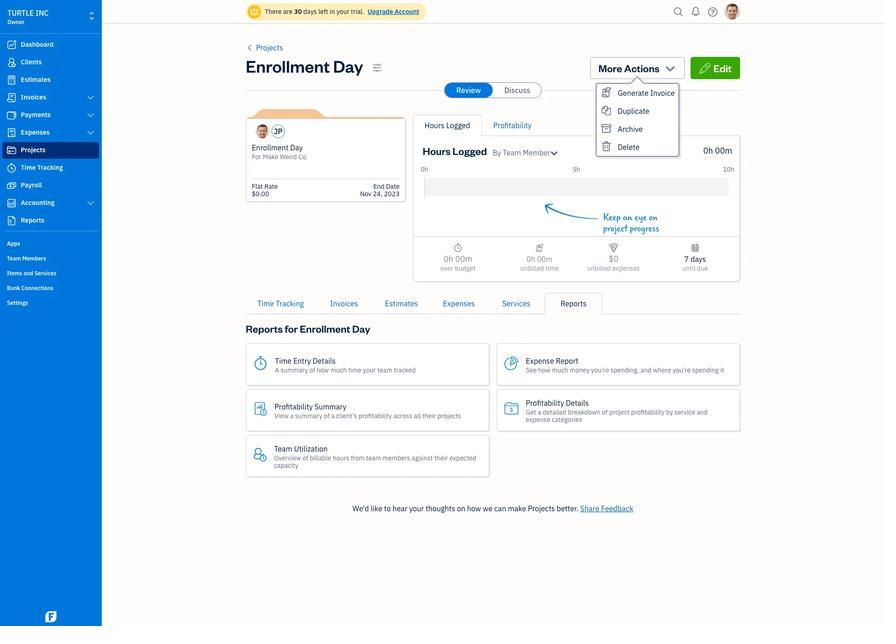 Task type: vqa. For each thing, say whether or not it's contained in the screenshot.
Oranges associated with Ruby Oranges 9727079480 Edit Business Information
no



Task type: locate. For each thing, give the bounding box(es) containing it.
logged down review
[[447, 121, 471, 130]]

profitability inside the "profitability summary view a summary of a client's profitability across all their projects"
[[275, 402, 313, 412]]

bank
[[7, 285, 20, 292]]

project right breakdown
[[610, 408, 630, 417]]

how left we
[[467, 504, 481, 514]]

0h for 0h 00m
[[704, 145, 714, 156]]

your left tracked
[[363, 366, 376, 375]]

clients link
[[2, 54, 99, 71]]

2 horizontal spatial team
[[503, 148, 521, 157]]

chevron large down image inside payments link
[[86, 112, 95, 119]]

for
[[252, 153, 261, 161]]

1 horizontal spatial team
[[274, 444, 293, 454]]

hours logged button
[[425, 120, 471, 131]]

2 unbilled from the left
[[588, 265, 611, 273]]

0 vertical spatial services
[[34, 270, 56, 277]]

1 vertical spatial hours
[[423, 145, 451, 157]]

their right "all"
[[423, 412, 436, 420]]

profitability inside 'profitability details get a detailed breakdown of project profitability by service and expense categories'
[[526, 399, 565, 408]]

1 vertical spatial day
[[290, 143, 303, 152]]

much down the report
[[552, 366, 569, 375]]

feedback
[[602, 504, 634, 514]]

invoices up reports for enrollment day
[[330, 299, 358, 309]]

1 vertical spatial and
[[641, 366, 652, 375]]

progress
[[630, 224, 660, 234]]

days up due
[[691, 255, 707, 264]]

0 horizontal spatial details
[[313, 356, 336, 366]]

jp
[[274, 127, 283, 136]]

tracked
[[394, 366, 416, 375]]

their
[[423, 412, 436, 420], [435, 454, 448, 463]]

0 horizontal spatial team
[[7, 255, 21, 262]]

1 horizontal spatial how
[[467, 504, 481, 514]]

left
[[319, 7, 328, 16]]

time tracking up for
[[258, 299, 304, 309]]

0 vertical spatial details
[[313, 356, 336, 366]]

calendar image
[[691, 243, 700, 254]]

a
[[275, 366, 279, 375]]

0h for 0h 00m unbilled time
[[527, 255, 536, 264]]

time entry details a summary of how much time your team tracked
[[275, 356, 416, 375]]

0 horizontal spatial profitability
[[359, 412, 392, 420]]

of
[[310, 366, 315, 375], [602, 408, 608, 417], [324, 412, 330, 420], [303, 454, 309, 463]]

0 vertical spatial project
[[604, 224, 628, 234]]

$0 unbilled expenses
[[588, 254, 641, 273]]

and inside the expense report see how much money you're spending, and where you're spending it
[[641, 366, 652, 375]]

00m for 0h 00m over budget
[[456, 254, 473, 265]]

get
[[526, 408, 537, 417]]

logged
[[447, 121, 471, 130], [453, 145, 487, 157]]

of down entry
[[310, 366, 315, 375]]

timetracking image
[[454, 243, 463, 254]]

1 horizontal spatial invoices link
[[316, 293, 373, 315]]

0 vertical spatial chevron large down image
[[86, 112, 95, 119]]

a for profitability summary
[[290, 412, 294, 420]]

profitability inside the "profitability summary view a summary of a client's profitability across all their projects"
[[359, 412, 392, 420]]

00m inside 0h 00m over budget
[[456, 254, 473, 265]]

days inside 7 days until due
[[691, 255, 707, 264]]

invoices link up reports for enrollment day
[[316, 293, 373, 315]]

2 vertical spatial day
[[353, 322, 371, 335]]

and right the items
[[23, 270, 33, 277]]

projects right make
[[528, 504, 555, 514]]

main element
[[0, 0, 125, 627]]

a down summary
[[331, 412, 335, 420]]

time tracking down projects link
[[21, 164, 63, 172]]

2 horizontal spatial how
[[539, 366, 551, 375]]

team inside team utilization overview of billable hours from team members against their expected capacity
[[366, 454, 381, 463]]

details inside 'profitability details get a detailed breakdown of project profitability by service and expense categories'
[[566, 399, 589, 408]]

chevron large down image for payments
[[86, 112, 95, 119]]

1 unbilled from the left
[[521, 265, 544, 273]]

of down utilization
[[303, 454, 309, 463]]

team right by
[[503, 148, 521, 157]]

their inside the "profitability summary view a summary of a client's profitability across all their projects"
[[423, 412, 436, 420]]

0 horizontal spatial reports link
[[2, 213, 99, 229]]

Hours Logged Group By field
[[493, 147, 558, 158]]

2 horizontal spatial projects
[[528, 504, 555, 514]]

chevronleft image
[[246, 42, 254, 53]]

project down the keep
[[604, 224, 628, 234]]

1 chevron large down image from the top
[[86, 112, 95, 119]]

items
[[7, 270, 22, 277]]

how up summary
[[317, 366, 329, 375]]

expenses
[[613, 265, 641, 273]]

make
[[508, 504, 527, 514]]

2 vertical spatial and
[[697, 408, 708, 417]]

of inside 'time entry details a summary of how much time your team tracked'
[[310, 366, 315, 375]]

0 horizontal spatial days
[[304, 7, 317, 16]]

crown image
[[250, 7, 259, 16]]

a right get in the bottom of the page
[[538, 408, 542, 417]]

invoices link up payments link
[[2, 89, 99, 106]]

team inside team utilization overview of billable hours from team members against their expected capacity
[[274, 444, 293, 454]]

time inside 0h 00m unbilled time
[[546, 265, 559, 273]]

discuss
[[505, 86, 531, 95]]

timer image
[[6, 164, 17, 173]]

1 vertical spatial your
[[363, 366, 376, 375]]

logged left by
[[453, 145, 487, 157]]

0 vertical spatial projects
[[256, 43, 283, 52]]

2 chevron large down image from the top
[[86, 129, 95, 137]]

clients
[[21, 58, 42, 66]]

of right breakdown
[[602, 408, 608, 417]]

estimates inside the main element
[[21, 76, 51, 84]]

0 horizontal spatial how
[[317, 366, 329, 375]]

and left the where on the bottom of the page
[[641, 366, 652, 375]]

unbilled inside $0 unbilled expenses
[[588, 265, 611, 273]]

a inside 'profitability details get a detailed breakdown of project profitability by service and expense categories'
[[538, 408, 542, 417]]

tracking down projects link
[[37, 164, 63, 172]]

time tracking link
[[2, 160, 99, 176], [246, 293, 316, 315]]

reports inside the main element
[[21, 216, 44, 225]]

time
[[546, 265, 559, 273], [349, 366, 362, 375]]

day up 'time entry details a summary of how much time your team tracked'
[[353, 322, 371, 335]]

1 horizontal spatial tracking
[[276, 299, 304, 309]]

2 vertical spatial time
[[275, 356, 292, 366]]

time inside the main element
[[21, 164, 36, 172]]

much up summary
[[331, 366, 347, 375]]

your right in
[[337, 7, 350, 16]]

team for utilization
[[274, 444, 293, 454]]

1 vertical spatial estimates
[[385, 299, 418, 309]]

days right 30
[[304, 7, 317, 16]]

enrollment inside "enrollment day for make weird co."
[[252, 143, 289, 152]]

duplicate
[[618, 107, 650, 116]]

0 vertical spatial reports link
[[2, 213, 99, 229]]

7
[[685, 255, 689, 264]]

0 vertical spatial enrollment
[[246, 55, 330, 77]]

0 horizontal spatial and
[[23, 270, 33, 277]]

0 vertical spatial invoices
[[21, 93, 46, 101]]

invoices up 'payments'
[[21, 93, 46, 101]]

hours logged down review
[[425, 121, 471, 130]]

money
[[570, 366, 590, 375]]

0 horizontal spatial a
[[290, 412, 294, 420]]

team
[[378, 366, 393, 375], [366, 454, 381, 463]]

chevron large down image for expenses
[[86, 129, 95, 137]]

trial.
[[351, 7, 365, 16]]

summary inside the "profitability summary view a summary of a client's profitability across all their projects"
[[295, 412, 323, 420]]

turtle
[[7, 8, 34, 18]]

view
[[275, 412, 289, 420]]

members
[[383, 454, 411, 463]]

1 vertical spatial reports
[[561, 299, 587, 309]]

team left tracked
[[378, 366, 393, 375]]

summary
[[315, 402, 347, 412]]

0h inside 0h 00m over budget
[[444, 254, 454, 265]]

more
[[599, 62, 623, 75]]

spending,
[[611, 366, 640, 375]]

time tracking link up for
[[246, 293, 316, 315]]

you're
[[592, 366, 610, 375], [673, 366, 691, 375]]

hear
[[393, 504, 408, 514]]

profitability inside 'profitability details get a detailed breakdown of project profitability by service and expense categories'
[[632, 408, 665, 417]]

0h for 0h 00m over budget
[[444, 254, 454, 265]]

1 horizontal spatial details
[[566, 399, 589, 408]]

your right hear
[[410, 504, 424, 514]]

1 vertical spatial services
[[503, 299, 531, 309]]

1 vertical spatial details
[[566, 399, 589, 408]]

0h inside 0h 00m unbilled time
[[527, 255, 536, 264]]

2 horizontal spatial a
[[538, 408, 542, 417]]

chevron large down image
[[86, 112, 95, 119], [86, 129, 95, 137], [86, 200, 95, 207]]

edit
[[714, 62, 732, 75]]

2 vertical spatial projects
[[528, 504, 555, 514]]

chevrondown image
[[664, 62, 677, 75]]

expenses down budget
[[443, 299, 475, 309]]

enrollment day for make weird co.
[[252, 143, 308, 161]]

report
[[556, 356, 579, 366]]

profitability up 'detailed' on the right bottom of the page
[[526, 399, 565, 408]]

expenses down 'payments'
[[21, 128, 50, 137]]

1 horizontal spatial services
[[503, 299, 531, 309]]

1 vertical spatial days
[[691, 255, 707, 264]]

how down expense
[[539, 366, 551, 375]]

search image
[[672, 5, 687, 19]]

reports link
[[2, 213, 99, 229], [545, 293, 603, 315]]

1 horizontal spatial time tracking link
[[246, 293, 316, 315]]

there
[[265, 7, 282, 16]]

you're right money
[[592, 366, 610, 375]]

enrollment up "make"
[[252, 143, 289, 152]]

0 horizontal spatial time tracking
[[21, 164, 63, 172]]

1 horizontal spatial your
[[363, 366, 376, 375]]

1 horizontal spatial time
[[258, 299, 274, 309]]

1 vertical spatial team
[[7, 255, 21, 262]]

estimates
[[21, 76, 51, 84], [385, 299, 418, 309]]

of inside 'profitability details get a detailed breakdown of project profitability by service and expense categories'
[[602, 408, 608, 417]]

summary inside 'time entry details a summary of how much time your team tracked'
[[281, 366, 308, 375]]

and right service
[[697, 408, 708, 417]]

review
[[457, 86, 481, 95]]

1 horizontal spatial and
[[641, 366, 652, 375]]

how inside the expense report see how much money you're spending, and where you're spending it
[[539, 366, 551, 375]]

tracking
[[37, 164, 63, 172], [276, 299, 304, 309]]

expenses link up projects link
[[2, 125, 99, 141]]

on right 'thoughts'
[[457, 504, 466, 514]]

profitability left across
[[359, 412, 392, 420]]

summary down summary
[[295, 412, 323, 420]]

00m right over
[[456, 254, 473, 265]]

0 horizontal spatial unbilled
[[521, 265, 544, 273]]

a right view at bottom left
[[290, 412, 294, 420]]

0 vertical spatial time tracking
[[21, 164, 63, 172]]

0 horizontal spatial 00m
[[456, 254, 473, 265]]

0 vertical spatial and
[[23, 270, 33, 277]]

chevron large down image
[[86, 94, 95, 101]]

1 horizontal spatial expenses
[[443, 299, 475, 309]]

team inside the main element
[[7, 255, 21, 262]]

2 horizontal spatial reports
[[561, 299, 587, 309]]

and
[[23, 270, 33, 277], [641, 366, 652, 375], [697, 408, 708, 417]]

details up breakdown
[[566, 399, 589, 408]]

enrollment down the projects "button"
[[246, 55, 330, 77]]

unbilled down expenses icon
[[588, 265, 611, 273]]

profitability up "by team member"
[[494, 121, 532, 130]]

1 vertical spatial team
[[366, 454, 381, 463]]

there are 30 days left in your trial. upgrade account
[[265, 7, 420, 16]]

summary down entry
[[281, 366, 308, 375]]

0 vertical spatial expenses link
[[2, 125, 99, 141]]

1 horizontal spatial you're
[[673, 366, 691, 375]]

24,
[[373, 190, 383, 198]]

like
[[371, 504, 383, 514]]

0 horizontal spatial services
[[34, 270, 56, 277]]

pencil image
[[699, 62, 712, 75]]

invoice
[[651, 88, 675, 98]]

0 vertical spatial team
[[503, 148, 521, 157]]

1 horizontal spatial days
[[691, 255, 707, 264]]

it
[[721, 366, 725, 375]]

0h 00m over budget
[[441, 254, 476, 273]]

unbilled down invoices icon
[[521, 265, 544, 273]]

their right against
[[435, 454, 448, 463]]

0 horizontal spatial you're
[[592, 366, 610, 375]]

report image
[[6, 216, 17, 226]]

notifications image
[[689, 2, 704, 21]]

until
[[683, 265, 696, 273]]

services up bank connections link
[[34, 270, 56, 277]]

hours
[[333, 454, 350, 463]]

of down summary
[[324, 412, 330, 420]]

services down 0h 00m unbilled time
[[503, 299, 531, 309]]

day left settings for this project icon
[[333, 55, 364, 77]]

1 horizontal spatial unbilled
[[588, 265, 611, 273]]

00m up 10h
[[716, 145, 733, 156]]

1 vertical spatial invoices
[[330, 299, 358, 309]]

hours
[[425, 121, 445, 130], [423, 145, 451, 157]]

0 horizontal spatial estimates link
[[2, 72, 99, 88]]

time tracking link up payroll link
[[2, 160, 99, 176]]

expenses link down budget
[[431, 293, 488, 315]]

day inside "enrollment day for make weird co."
[[290, 143, 303, 152]]

1 vertical spatial chevron large down image
[[86, 129, 95, 137]]

estimates link
[[2, 72, 99, 88], [373, 293, 431, 315]]

0 horizontal spatial reports
[[21, 216, 44, 225]]

3 chevron large down image from the top
[[86, 200, 95, 207]]

team members link
[[2, 252, 99, 265]]

1 vertical spatial hours logged
[[423, 145, 487, 157]]

time inside 'time entry details a summary of how much time your team tracked'
[[275, 356, 292, 366]]

1 vertical spatial time
[[349, 366, 362, 375]]

team up overview
[[274, 444, 293, 454]]

hours logged down the hours logged button
[[423, 145, 487, 157]]

1 horizontal spatial 00m
[[537, 255, 553, 264]]

unbilled
[[521, 265, 544, 273], [588, 265, 611, 273]]

team inside 'time entry details a summary of how much time your team tracked'
[[378, 366, 393, 375]]

their inside team utilization overview of billable hours from team members against their expected capacity
[[435, 454, 448, 463]]

0 vertical spatial reports
[[21, 216, 44, 225]]

1 vertical spatial summary
[[295, 412, 323, 420]]

0 vertical spatial time
[[21, 164, 36, 172]]

1 vertical spatial projects
[[21, 146, 46, 154]]

0 vertical spatial time
[[546, 265, 559, 273]]

weird
[[280, 153, 297, 161]]

team down 'apps'
[[7, 255, 21, 262]]

2 much from the left
[[552, 366, 569, 375]]

2 vertical spatial chevron large down image
[[86, 200, 95, 207]]

enrollment for enrollment day for make weird co.
[[252, 143, 289, 152]]

detailed
[[543, 408, 567, 417]]

1 horizontal spatial profitability
[[632, 408, 665, 417]]

team right from
[[366, 454, 381, 463]]

project inside 'profitability details get a detailed breakdown of project profitability by service and expense categories'
[[610, 408, 630, 417]]

by
[[667, 408, 674, 417]]

profitability up view at bottom left
[[275, 402, 313, 412]]

expense
[[526, 416, 551, 424]]

profitability left by
[[632, 408, 665, 417]]

chevron large down image for accounting
[[86, 200, 95, 207]]

thoughts
[[426, 504, 456, 514]]

0 vertical spatial hours
[[425, 121, 445, 130]]

0 horizontal spatial much
[[331, 366, 347, 375]]

generate invoice button
[[597, 84, 679, 102]]

time
[[21, 164, 36, 172], [258, 299, 274, 309], [275, 356, 292, 366]]

capacity
[[274, 462, 299, 470]]

of inside team utilization overview of billable hours from team members against their expected capacity
[[303, 454, 309, 463]]

details right entry
[[313, 356, 336, 366]]

team for members
[[7, 255, 21, 262]]

0 vertical spatial day
[[333, 55, 364, 77]]

00m inside 0h 00m unbilled time
[[537, 255, 553, 264]]

days
[[304, 7, 317, 16], [691, 255, 707, 264]]

profitability for profitability details get a detailed breakdown of project profitability by service and expense categories
[[526, 399, 565, 408]]

1 horizontal spatial on
[[649, 213, 658, 223]]

on right eye
[[649, 213, 658, 223]]

projects right project icon
[[21, 146, 46, 154]]

day up co.
[[290, 143, 303, 152]]

profitability summary view a summary of a client's profitability across all their projects
[[275, 402, 461, 420]]

1 much from the left
[[331, 366, 347, 375]]

0 horizontal spatial time
[[349, 366, 362, 375]]

0 vertical spatial team
[[378, 366, 393, 375]]

0 vertical spatial your
[[337, 7, 350, 16]]

flat
[[252, 183, 263, 191]]

1 vertical spatial project
[[610, 408, 630, 417]]

00m for 0h 00m unbilled time
[[537, 255, 553, 264]]

against
[[412, 454, 433, 463]]

summary
[[281, 366, 308, 375], [295, 412, 323, 420]]

0 horizontal spatial tracking
[[37, 164, 63, 172]]

00m down invoices icon
[[537, 255, 553, 264]]

1 horizontal spatial projects
[[256, 43, 283, 52]]

0 vertical spatial tracking
[[37, 164, 63, 172]]

you're right the where on the bottom of the page
[[673, 366, 691, 375]]

enrollment right for
[[300, 322, 351, 335]]

expense image
[[6, 128, 17, 138]]

projects right chevronleft icon
[[256, 43, 283, 52]]

tracking up for
[[276, 299, 304, 309]]

1 vertical spatial time tracking
[[258, 299, 304, 309]]

enrollment
[[246, 55, 330, 77], [252, 143, 289, 152], [300, 322, 351, 335]]

projects button
[[246, 42, 283, 53]]

0 horizontal spatial invoices
[[21, 93, 46, 101]]

00m
[[716, 145, 733, 156], [456, 254, 473, 265], [537, 255, 553, 264]]

nov
[[360, 190, 372, 198]]



Task type: describe. For each thing, give the bounding box(es) containing it.
services link
[[488, 293, 545, 315]]

account
[[395, 7, 420, 16]]

much inside the expense report see how much money you're spending, and where you're spending it
[[552, 366, 569, 375]]

across
[[394, 412, 413, 420]]

we'd
[[353, 504, 369, 514]]

0 horizontal spatial invoices link
[[2, 89, 99, 106]]

1 horizontal spatial a
[[331, 412, 335, 420]]

overview
[[274, 454, 301, 463]]

2023
[[384, 190, 400, 198]]

delete
[[618, 143, 640, 152]]

profitability for profitability summary view a summary of a client's profitability across all their projects
[[275, 402, 313, 412]]

a for profitability details
[[538, 408, 542, 417]]

project inside keep an eye on project progress
[[604, 224, 628, 234]]

summary for time
[[281, 366, 308, 375]]

dashboard image
[[6, 40, 17, 50]]

expense report see how much money you're spending, and where you're spending it
[[526, 356, 725, 375]]

much inside 'time entry details a summary of how much time your team tracked'
[[331, 366, 347, 375]]

0 vertical spatial days
[[304, 7, 317, 16]]

logged inside the hours logged button
[[447, 121, 471, 130]]

inc
[[36, 8, 49, 18]]

client image
[[6, 58, 17, 67]]

1 vertical spatial logged
[[453, 145, 487, 157]]

owner
[[7, 19, 24, 25]]

tracking inside the main element
[[37, 164, 63, 172]]

payments link
[[2, 107, 99, 124]]

0 horizontal spatial your
[[337, 7, 350, 16]]

apps
[[7, 240, 20, 247]]

10h
[[724, 165, 735, 174]]

1 horizontal spatial invoices
[[330, 299, 358, 309]]

items and services link
[[2, 266, 99, 280]]

upgrade account link
[[366, 7, 420, 16]]

duplicate button
[[597, 102, 679, 120]]

billable
[[310, 454, 332, 463]]

services inside the main element
[[34, 270, 56, 277]]

1 vertical spatial expenses link
[[431, 293, 488, 315]]

2 horizontal spatial your
[[410, 504, 424, 514]]

projects
[[438, 412, 461, 420]]

team members
[[7, 255, 46, 262]]

due
[[698, 265, 709, 273]]

breakdown
[[568, 408, 601, 417]]

projects inside "button"
[[256, 43, 283, 52]]

expected
[[450, 454, 477, 463]]

1 horizontal spatial estimates
[[385, 299, 418, 309]]

services inside 'link'
[[503, 299, 531, 309]]

are
[[283, 7, 293, 16]]

dashboard link
[[2, 37, 99, 53]]

from
[[351, 454, 365, 463]]

keep an eye on project progress
[[604, 213, 660, 234]]

share
[[581, 504, 600, 514]]

0 horizontal spatial expenses link
[[2, 125, 99, 141]]

invoice image
[[6, 93, 17, 102]]

7 days until due
[[683, 255, 709, 273]]

0h 00m
[[704, 145, 733, 156]]

5h
[[573, 165, 581, 174]]

categories
[[552, 416, 583, 424]]

projects inside the main element
[[21, 146, 46, 154]]

flat rate $0.00
[[252, 183, 278, 198]]

0h for 0h
[[421, 165, 429, 174]]

profitability button
[[494, 120, 532, 131]]

estimates link for the 'services' 'link'
[[373, 293, 431, 315]]

enrollment day
[[246, 55, 364, 77]]

see
[[526, 366, 537, 375]]

in
[[330, 7, 335, 16]]

1 horizontal spatial reports
[[246, 322, 283, 335]]

bank connections
[[7, 285, 53, 292]]

on inside keep an eye on project progress
[[649, 213, 658, 223]]

date
[[386, 183, 400, 191]]

day for enrollment day for make weird co.
[[290, 143, 303, 152]]

freshbooks image
[[44, 612, 58, 623]]

expenses image
[[609, 243, 619, 254]]

spending
[[693, 366, 719, 375]]

1 vertical spatial reports link
[[545, 293, 603, 315]]

more actions button
[[591, 57, 685, 79]]

1 horizontal spatial time tracking
[[258, 299, 304, 309]]

estimates link for payments link
[[2, 72, 99, 88]]

connections
[[21, 285, 53, 292]]

expenses inside the main element
[[21, 128, 50, 137]]

to
[[384, 504, 391, 514]]

2 vertical spatial enrollment
[[300, 322, 351, 335]]

hours inside button
[[425, 121, 445, 130]]

end
[[374, 183, 385, 191]]

better.
[[557, 504, 579, 514]]

of inside the "profitability summary view a summary of a client's profitability across all their projects"
[[324, 412, 330, 420]]

time inside 'time entry details a summary of how much time your team tracked'
[[349, 366, 362, 375]]

details inside 'time entry details a summary of how much time your team tracked'
[[313, 356, 336, 366]]

profitability for profitability summary
[[359, 412, 392, 420]]

projects link
[[2, 142, 99, 159]]

generate invoice
[[618, 88, 675, 98]]

enrollment for enrollment day
[[246, 55, 330, 77]]

bank connections link
[[2, 281, 99, 295]]

time tracking link inside the main element
[[2, 160, 99, 176]]

1 vertical spatial time
[[258, 299, 274, 309]]

1 vertical spatial on
[[457, 504, 466, 514]]

for
[[285, 322, 298, 335]]

settings for this project image
[[373, 63, 382, 74]]

by team member
[[493, 148, 551, 157]]

we'd like to hear your thoughts on how we can make projects better. share feedback
[[353, 504, 634, 514]]

time tracking inside the main element
[[21, 164, 63, 172]]

can
[[495, 504, 507, 514]]

discuss link
[[494, 83, 542, 98]]

day for enrollment day
[[333, 55, 364, 77]]

0h 00m unbilled time
[[521, 255, 559, 273]]

1 you're from the left
[[592, 366, 610, 375]]

profitability for profitability
[[494, 121, 532, 130]]

1 vertical spatial invoices link
[[316, 293, 373, 315]]

0 vertical spatial hours logged
[[425, 121, 471, 130]]

payment image
[[6, 111, 17, 120]]

your inside 'time entry details a summary of how much time your team tracked'
[[363, 366, 376, 375]]

dashboard
[[21, 40, 54, 49]]

profitability for profitability details
[[632, 408, 665, 417]]

how inside 'time entry details a summary of how much time your team tracked'
[[317, 366, 329, 375]]

co.
[[299, 153, 308, 161]]

estimate image
[[6, 76, 17, 85]]

invoices inside the main element
[[21, 93, 46, 101]]

accounting link
[[2, 195, 99, 212]]

profitability details get a detailed breakdown of project profitability by service and expense categories
[[526, 399, 708, 424]]

apps link
[[2, 237, 99, 251]]

1 vertical spatial expenses
[[443, 299, 475, 309]]

settings link
[[2, 296, 99, 310]]

over
[[441, 265, 454, 273]]

client's
[[336, 412, 357, 420]]

all
[[414, 412, 421, 420]]

1 vertical spatial tracking
[[276, 299, 304, 309]]

edit link
[[691, 57, 741, 79]]

archive button
[[597, 120, 679, 138]]

go to help image
[[706, 5, 721, 19]]

00m for 0h 00m
[[716, 145, 733, 156]]

payroll link
[[2, 177, 99, 194]]

archive
[[618, 125, 643, 134]]

delete button
[[597, 138, 679, 156]]

chart image
[[6, 199, 17, 208]]

accounting
[[21, 199, 55, 207]]

money image
[[6, 181, 17, 190]]

unbilled inside 0h 00m unbilled time
[[521, 265, 544, 273]]

where
[[654, 366, 672, 375]]

2 you're from the left
[[673, 366, 691, 375]]

payments
[[21, 111, 51, 119]]

and inside 'profitability details get a detailed breakdown of project profitability by service and expense categories'
[[697, 408, 708, 417]]

reports for enrollment day
[[246, 322, 371, 335]]

invoices image
[[536, 243, 544, 254]]

1 vertical spatial time tracking link
[[246, 293, 316, 315]]

team inside 'field'
[[503, 148, 521, 157]]

settings
[[7, 300, 28, 307]]

and inside items and services link
[[23, 270, 33, 277]]

summary for profitability
[[295, 412, 323, 420]]

project image
[[6, 146, 17, 155]]

items and services
[[7, 270, 56, 277]]

end date nov 24, 2023
[[360, 183, 400, 198]]



